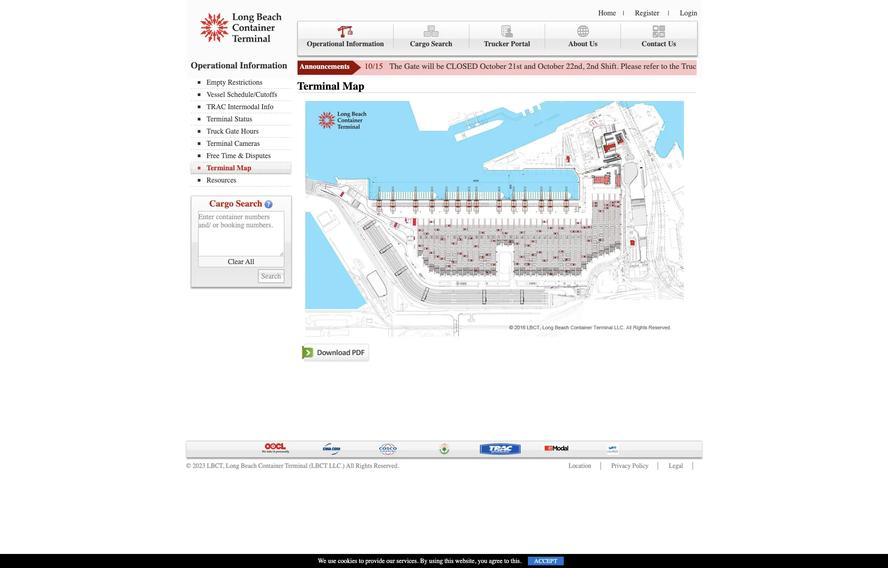Task type: vqa. For each thing, say whether or not it's contained in the screenshot.
password password field
no



Task type: locate. For each thing, give the bounding box(es) containing it.
1 the from the left
[[670, 61, 680, 71]]

0 horizontal spatial october
[[480, 61, 506, 71]]

register
[[635, 9, 659, 17]]

further
[[787, 61, 809, 71]]

0 vertical spatial cargo search
[[410, 40, 453, 48]]

0 vertical spatial operational information
[[307, 40, 384, 48]]

©
[[186, 463, 191, 471]]

1 horizontal spatial operational information
[[307, 40, 384, 48]]

search down the resources link
[[236, 199, 262, 209]]

terminal map link
[[198, 164, 291, 172]]

2 october from the left
[[538, 61, 564, 71]]

1 horizontal spatial menu bar
[[297, 21, 698, 56]]

0 horizontal spatial map
[[237, 164, 251, 172]]

cargo search down the resources link
[[209, 199, 262, 209]]

contact us link
[[621, 24, 697, 49]]

website,
[[455, 558, 476, 566]]

0 horizontal spatial all
[[245, 258, 254, 266]]

week
[[874, 61, 888, 71]]

0 horizontal spatial truck
[[207, 127, 224, 136]]

operational information up empty restrictions "link" in the top left of the page
[[191, 60, 287, 71]]

information up restrictions
[[240, 60, 287, 71]]

0 horizontal spatial menu bar
[[191, 78, 295, 187]]

legal link
[[669, 463, 684, 471]]

1 horizontal spatial all
[[346, 463, 354, 471]]

llc.)
[[329, 463, 345, 471]]

gate down status
[[226, 127, 239, 136]]

the left week
[[862, 61, 872, 71]]

you
[[478, 558, 487, 566]]

1 horizontal spatial for
[[850, 61, 860, 71]]

hours left web
[[720, 61, 740, 71]]

operational up announcements
[[307, 40, 344, 48]]

closed
[[446, 61, 478, 71]]

menu bar containing operational information
[[297, 21, 698, 56]]

announcements
[[300, 63, 350, 71]]

us right contact
[[668, 40, 676, 48]]

1 vertical spatial map
[[237, 164, 251, 172]]

portal
[[511, 40, 530, 48]]

0 vertical spatial search
[[431, 40, 453, 48]]

0 horizontal spatial hours
[[241, 127, 259, 136]]

shift.
[[601, 61, 619, 71]]

gate
[[404, 61, 420, 71], [703, 61, 718, 71], [226, 127, 239, 136]]

1 vertical spatial cargo search
[[209, 199, 262, 209]]

free time & disputes link
[[198, 152, 291, 160]]

10/15 the gate will be closed october 21st and october 22nd, 2nd shift. please refer to the truck gate hours web page for further gate details for the week
[[365, 61, 888, 71]]

october
[[480, 61, 506, 71], [538, 61, 564, 71]]

0 vertical spatial cargo
[[410, 40, 430, 48]]

for
[[775, 61, 785, 71], [850, 61, 860, 71]]

map down announcements
[[343, 80, 364, 93]]

0 horizontal spatial the
[[670, 61, 680, 71]]

login
[[680, 9, 698, 17]]

1 vertical spatial information
[[240, 60, 287, 71]]

cargo down resources
[[209, 199, 234, 209]]

1 | from the left
[[623, 10, 624, 17]]

search
[[431, 40, 453, 48], [236, 199, 262, 209]]

1 vertical spatial hours
[[241, 127, 259, 136]]

to
[[661, 61, 668, 71], [359, 558, 364, 566], [504, 558, 509, 566]]

cookies
[[338, 558, 357, 566]]

0 vertical spatial menu bar
[[297, 21, 698, 56]]

0 vertical spatial all
[[245, 258, 254, 266]]

menu bar containing empty restrictions
[[191, 78, 295, 187]]

using
[[429, 558, 443, 566]]

for right details
[[850, 61, 860, 71]]

all right clear
[[245, 258, 254, 266]]

login link
[[680, 9, 698, 17]]

free
[[207, 152, 220, 160]]

cargo search
[[410, 40, 453, 48], [209, 199, 262, 209]]

truck
[[682, 61, 701, 71], [207, 127, 224, 136]]

terminal up resources
[[207, 164, 235, 172]]

clear all
[[228, 258, 254, 266]]

1 horizontal spatial the
[[862, 61, 872, 71]]

resources
[[207, 176, 237, 185]]

home
[[599, 9, 616, 17]]

time
[[221, 152, 236, 160]]

map down free time & disputes link
[[237, 164, 251, 172]]

truck down trac
[[207, 127, 224, 136]]

details
[[827, 61, 848, 71]]

0 vertical spatial truck
[[682, 61, 701, 71]]

2 horizontal spatial gate
[[703, 61, 718, 71]]

1 horizontal spatial |
[[668, 10, 669, 17]]

empty
[[207, 78, 226, 87]]

empty restrictions vessel schedule/cutoffs trac intermodal info terminal status truck gate hours terminal cameras free time & disputes terminal map resources
[[207, 78, 277, 185]]

0 vertical spatial operational
[[307, 40, 344, 48]]

register link
[[635, 9, 659, 17]]

1 horizontal spatial operational
[[307, 40, 344, 48]]

october right the and
[[538, 61, 564, 71]]

| left login
[[668, 10, 669, 17]]

1 horizontal spatial information
[[346, 40, 384, 48]]

us right about
[[590, 40, 598, 48]]

accept button
[[528, 558, 564, 566]]

cargo search link
[[394, 24, 470, 49]]

hours
[[720, 61, 740, 71], [241, 127, 259, 136]]

truck gate hours link
[[198, 127, 291, 136]]

0 horizontal spatial operational information
[[191, 60, 287, 71]]

0 vertical spatial hours
[[720, 61, 740, 71]]

all
[[245, 258, 254, 266], [346, 463, 354, 471]]

0 horizontal spatial for
[[775, 61, 785, 71]]

policy
[[633, 463, 649, 471]]

2 for from the left
[[850, 61, 860, 71]]

0 horizontal spatial operational
[[191, 60, 238, 71]]

2 horizontal spatial to
[[661, 61, 668, 71]]

1 vertical spatial operational information
[[191, 60, 287, 71]]

for right page
[[775, 61, 785, 71]]

all right llc.)
[[346, 463, 354, 471]]

location link
[[569, 463, 591, 471]]

resources link
[[198, 176, 291, 185]]

1 horizontal spatial us
[[668, 40, 676, 48]]

empty restrictions link
[[198, 78, 291, 87]]

to right refer
[[661, 61, 668, 71]]

|
[[623, 10, 624, 17], [668, 10, 669, 17]]

the
[[670, 61, 680, 71], [862, 61, 872, 71]]

vessel
[[207, 91, 225, 99]]

0 horizontal spatial cargo search
[[209, 199, 262, 209]]

cargo search up will
[[410, 40, 453, 48]]

1 horizontal spatial truck
[[682, 61, 701, 71]]

map inside empty restrictions vessel schedule/cutoffs trac intermodal info terminal status truck gate hours terminal cameras free time & disputes terminal map resources
[[237, 164, 251, 172]]

1 vertical spatial menu bar
[[191, 78, 295, 187]]

operational information up announcements
[[307, 40, 384, 48]]

info
[[262, 103, 274, 111]]

clear all button
[[198, 257, 284, 268]]

0 horizontal spatial |
[[623, 10, 624, 17]]

terminal up free
[[207, 140, 233, 148]]

terminal
[[297, 80, 340, 93], [207, 115, 233, 123], [207, 140, 233, 148], [207, 164, 235, 172], [285, 463, 308, 471]]

0 horizontal spatial gate
[[226, 127, 239, 136]]

None submit
[[258, 270, 284, 284]]

contact us
[[642, 40, 676, 48]]

rights
[[356, 463, 372, 471]]

us
[[590, 40, 598, 48], [668, 40, 676, 48]]

truck right refer
[[682, 61, 701, 71]]

to left 'this.'
[[504, 558, 509, 566]]

terminal cameras link
[[198, 140, 291, 148]]

0 horizontal spatial us
[[590, 40, 598, 48]]

1 october from the left
[[480, 61, 506, 71]]

all inside button
[[245, 258, 254, 266]]

october left the 21st in the right top of the page
[[480, 61, 506, 71]]

search up be
[[431, 40, 453, 48]]

disputes
[[246, 152, 271, 160]]

operational
[[307, 40, 344, 48], [191, 60, 238, 71]]

privacy policy
[[612, 463, 649, 471]]

0 horizontal spatial search
[[236, 199, 262, 209]]

the right refer
[[670, 61, 680, 71]]

our
[[387, 558, 395, 566]]

intermodal
[[228, 103, 260, 111]]

1 horizontal spatial october
[[538, 61, 564, 71]]

0 horizontal spatial cargo
[[209, 199, 234, 209]]

1 horizontal spatial to
[[504, 558, 509, 566]]

operational up empty
[[191, 60, 238, 71]]

1 us from the left
[[590, 40, 598, 48]]

cargo up will
[[410, 40, 430, 48]]

hours inside empty restrictions vessel schedule/cutoffs trac intermodal info terminal status truck gate hours terminal cameras free time & disputes terminal map resources
[[241, 127, 259, 136]]

0 vertical spatial map
[[343, 80, 364, 93]]

gate
[[811, 61, 825, 71]]

hours up cameras
[[241, 127, 259, 136]]

we use cookies to provide our services. by using this website, you agree to this.
[[318, 558, 522, 566]]

1 horizontal spatial search
[[431, 40, 453, 48]]

1 horizontal spatial cargo search
[[410, 40, 453, 48]]

22nd,
[[566, 61, 585, 71]]

operational information
[[307, 40, 384, 48], [191, 60, 287, 71]]

by
[[420, 558, 428, 566]]

information up 10/15
[[346, 40, 384, 48]]

to right cookies
[[359, 558, 364, 566]]

2 us from the left
[[668, 40, 676, 48]]

menu bar
[[297, 21, 698, 56], [191, 78, 295, 187]]

gate right the on the left top
[[404, 61, 420, 71]]

terminal down trac
[[207, 115, 233, 123]]

| right 'home' link
[[623, 10, 624, 17]]

1 vertical spatial search
[[236, 199, 262, 209]]

long
[[226, 463, 239, 471]]

1 vertical spatial truck
[[207, 127, 224, 136]]

gate left web
[[703, 61, 718, 71]]



Task type: describe. For each thing, give the bounding box(es) containing it.
© 2023 lbct, long beach container terminal (lbct llc.) all rights reserved.
[[186, 463, 399, 471]]

gate inside empty restrictions vessel schedule/cutoffs trac intermodal info terminal status truck gate hours terminal cameras free time & disputes terminal map resources
[[226, 127, 239, 136]]

2 | from the left
[[668, 10, 669, 17]]

provide
[[366, 558, 385, 566]]

2 the from the left
[[862, 61, 872, 71]]

this
[[445, 558, 454, 566]]

1 horizontal spatial map
[[343, 80, 364, 93]]

us for about us
[[590, 40, 598, 48]]

be
[[437, 61, 444, 71]]

operational inside operational information link
[[307, 40, 344, 48]]

operational information link
[[298, 24, 394, 49]]

2023
[[193, 463, 205, 471]]

1 horizontal spatial gate
[[404, 61, 420, 71]]

Enter container numbers and/ or booking numbers.  text field
[[198, 211, 284, 257]]

beach
[[241, 463, 257, 471]]

(lbct
[[309, 463, 328, 471]]

1 for from the left
[[775, 61, 785, 71]]

web
[[742, 61, 756, 71]]

operational information inside menu bar
[[307, 40, 384, 48]]

21st
[[508, 61, 522, 71]]

vessel schedule/cutoffs link
[[198, 91, 291, 99]]

and
[[524, 61, 536, 71]]

schedule/cutoffs
[[227, 91, 277, 99]]

trac intermodal info link
[[198, 103, 291, 111]]

2nd
[[587, 61, 599, 71]]

0 vertical spatial information
[[346, 40, 384, 48]]

page
[[758, 61, 773, 71]]

1 vertical spatial operational
[[191, 60, 238, 71]]

10/15
[[365, 61, 383, 71]]

1 horizontal spatial hours
[[720, 61, 740, 71]]

terminal down announcements
[[297, 80, 340, 93]]

terminal map
[[297, 80, 364, 93]]

lbct,
[[207, 463, 224, 471]]

agree
[[489, 558, 503, 566]]

trucker portal link
[[470, 24, 545, 49]]

clear
[[228, 258, 244, 266]]

cameras
[[235, 140, 260, 148]]

0 horizontal spatial information
[[240, 60, 287, 71]]

home link
[[599, 9, 616, 17]]

about
[[568, 40, 588, 48]]

trucker portal
[[484, 40, 530, 48]]

truck inside empty restrictions vessel schedule/cutoffs trac intermodal info terminal status truck gate hours terminal cameras free time & disputes terminal map resources
[[207, 127, 224, 136]]

container
[[258, 463, 283, 471]]

contact
[[642, 40, 667, 48]]

privacy
[[612, 463, 631, 471]]

about us
[[568, 40, 598, 48]]

us for contact us
[[668, 40, 676, 48]]

restrictions
[[228, 78, 263, 87]]

terminal status link
[[198, 115, 291, 123]]

status
[[235, 115, 252, 123]]

use
[[328, 558, 336, 566]]

1 vertical spatial all
[[346, 463, 354, 471]]

refer
[[644, 61, 659, 71]]

1 vertical spatial cargo
[[209, 199, 234, 209]]

trac
[[207, 103, 226, 111]]

will
[[422, 61, 435, 71]]

&
[[238, 152, 244, 160]]

we
[[318, 558, 326, 566]]

terminal left (lbct
[[285, 463, 308, 471]]

1 horizontal spatial cargo
[[410, 40, 430, 48]]

reserved.
[[374, 463, 399, 471]]

search inside cargo search link
[[431, 40, 453, 48]]

accept
[[534, 559, 558, 565]]

privacy policy link
[[612, 463, 649, 471]]

0 horizontal spatial to
[[359, 558, 364, 566]]

trucker
[[484, 40, 509, 48]]

the
[[390, 61, 402, 71]]

cargo search inside menu bar
[[410, 40, 453, 48]]

location
[[569, 463, 591, 471]]

services.
[[397, 558, 419, 566]]

legal
[[669, 463, 684, 471]]

please
[[621, 61, 642, 71]]

this.
[[511, 558, 522, 566]]

about us link
[[545, 24, 621, 49]]



